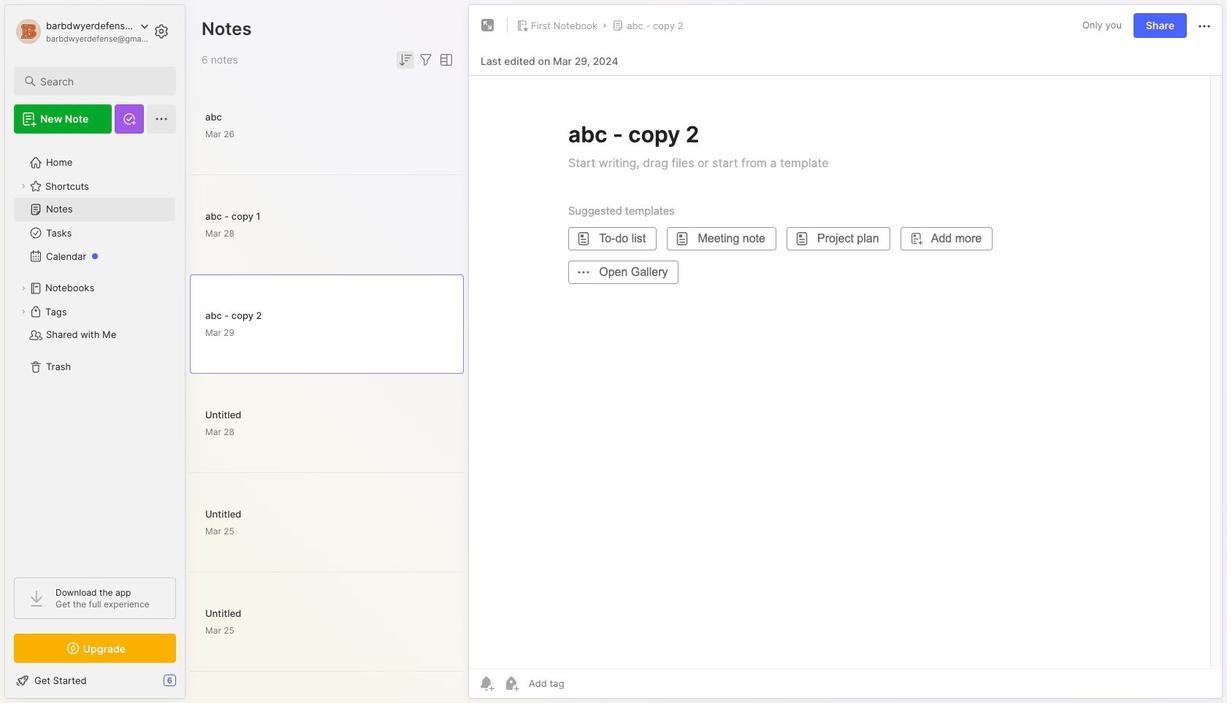 Task type: locate. For each thing, give the bounding box(es) containing it.
tree
[[5, 143, 185, 565]]

click to collapse image
[[185, 677, 196, 694]]

add tag image
[[503, 675, 520, 693]]

More actions field
[[1196, 16, 1214, 35]]

main element
[[0, 0, 190, 704]]

note window element
[[468, 4, 1223, 703]]

None search field
[[40, 72, 163, 90]]

Account field
[[14, 17, 149, 46]]

expand tags image
[[19, 308, 28, 316]]

more actions image
[[1196, 17, 1214, 35]]

Add tag field
[[528, 678, 638, 691]]

settings image
[[153, 23, 170, 40]]

Add filters field
[[417, 51, 435, 69]]

tree inside main element
[[5, 143, 185, 565]]

Help and Learning task checklist field
[[5, 669, 185, 693]]

expand note image
[[479, 17, 497, 34]]



Task type: describe. For each thing, give the bounding box(es) containing it.
none search field inside main element
[[40, 72, 163, 90]]

expand notebooks image
[[19, 284, 28, 293]]

Sort options field
[[397, 51, 414, 69]]

add a reminder image
[[478, 675, 496, 693]]

View options field
[[435, 51, 455, 69]]

Search text field
[[40, 75, 163, 88]]

add filters image
[[417, 51, 435, 69]]

Note Editor text field
[[469, 75, 1223, 669]]



Task type: vqa. For each thing, say whether or not it's contained in the screenshot.
the rightmost THE
no



